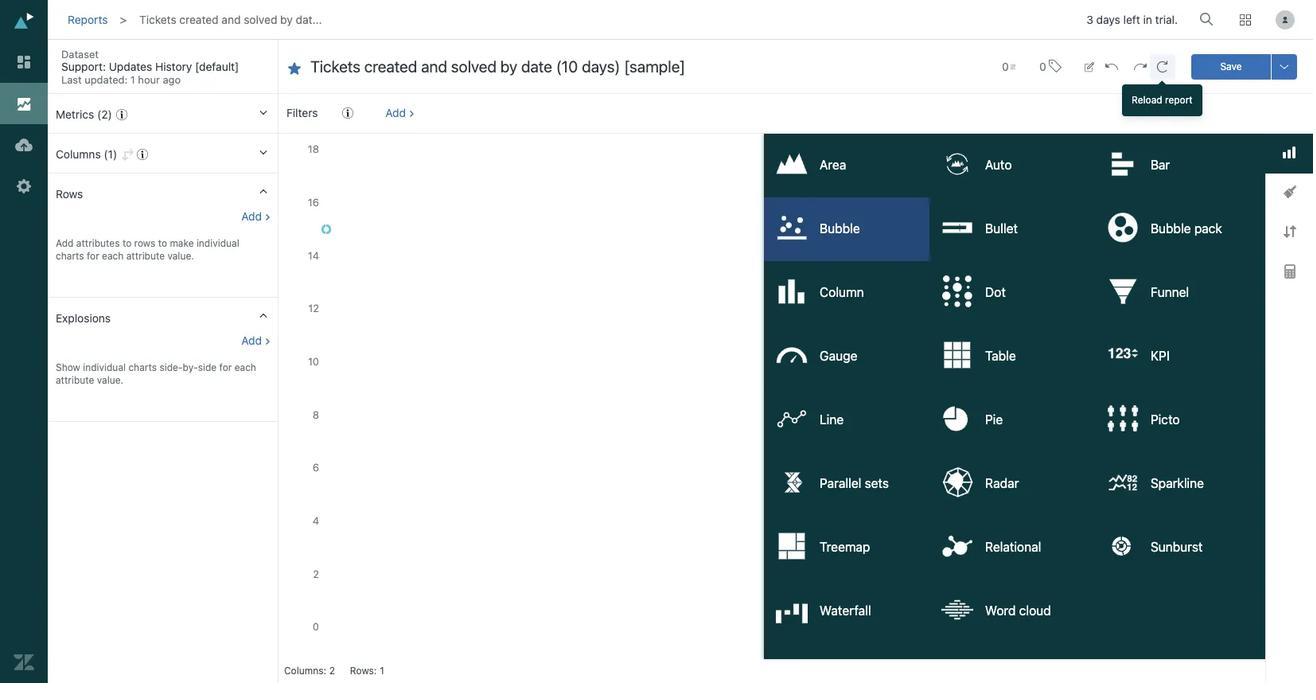 Task type: describe. For each thing, give the bounding box(es) containing it.
relational
[[986, 540, 1042, 554]]

filters
[[287, 106, 318, 119]]

individual inside show individual charts side-by-side for each attribute value.
[[83, 361, 126, 373]]

columns (1)
[[56, 147, 117, 161]]

kpi
[[1151, 349, 1170, 363]]

history
[[155, 60, 192, 73]]

arrows image
[[1284, 226, 1297, 238]]

explosions
[[56, 311, 111, 325]]

column
[[820, 285, 864, 300]]

sparkline
[[1151, 476, 1205, 491]]

individual inside the add attributes to rows to make individual charts for each attribute value.
[[197, 237, 239, 249]]

0 horizontal spatial open in-app guide image
[[116, 109, 127, 120]]

report
[[1166, 94, 1193, 106]]

gauge
[[820, 349, 858, 363]]

[default]
[[195, 60, 239, 73]]

0 for 0 button
[[1040, 59, 1047, 73]]

0 button
[[1033, 49, 1069, 84]]

admin image
[[14, 176, 34, 197]]

metrics
[[56, 107, 94, 121]]

reports image
[[14, 93, 34, 114]]

columns: 2
[[284, 665, 335, 677]]

rows
[[56, 187, 83, 201]]

reports
[[68, 13, 108, 26]]

dataset support: updates history [default] last updated: 1 hour ago
[[61, 48, 239, 86]]

side
[[198, 361, 217, 373]]

tickets
[[139, 13, 176, 26]]

word cloud
[[986, 604, 1052, 618]]

trial.
[[1156, 13, 1178, 27]]

save
[[1221, 60, 1243, 72]]

last
[[61, 73, 82, 86]]

(2)
[[97, 107, 112, 121]]

tickets created and solved by dat...
[[139, 13, 322, 26]]

hour
[[138, 73, 160, 86]]

radar
[[986, 476, 1019, 491]]

parallel sets
[[820, 476, 889, 491]]

ago
[[163, 73, 181, 86]]

line
[[820, 413, 844, 427]]

bullet
[[986, 221, 1018, 236]]

3 days left in trial.
[[1087, 13, 1178, 27]]

value. inside the add attributes to rows to make individual charts for each attribute value.
[[168, 250, 194, 262]]

side-
[[160, 361, 183, 373]]

add attributes to rows to make individual charts for each attribute value.
[[56, 237, 239, 262]]

reload report
[[1132, 94, 1193, 106]]

rows
[[134, 237, 155, 249]]

waterfall
[[820, 604, 872, 618]]

each inside the add attributes to rows to make individual charts for each attribute value.
[[102, 250, 124, 262]]

columns
[[56, 147, 101, 161]]

by-
[[183, 361, 198, 373]]

bar
[[1151, 158, 1171, 172]]

reload report tooltip
[[1123, 84, 1203, 116]]

0 button
[[995, 51, 1023, 82]]

bubble pack
[[1151, 221, 1223, 236]]

3
[[1087, 13, 1094, 27]]

2 to from the left
[[158, 237, 167, 249]]

combined shape image
[[1284, 186, 1297, 199]]

charts inside the add attributes to rows to make individual charts for each attribute value.
[[56, 250, 84, 262]]

for inside show individual charts side-by-side for each attribute value.
[[219, 361, 232, 373]]

1 inside dataset support: updates history [default] last updated: 1 hour ago
[[130, 73, 135, 86]]

auto
[[986, 158, 1012, 172]]

pie
[[986, 413, 1003, 427]]

and
[[222, 13, 241, 26]]

zendesk image
[[14, 652, 34, 673]]

2
[[329, 665, 335, 677]]

rows: 1
[[350, 665, 384, 677]]

1 to from the left
[[123, 237, 132, 249]]

area
[[820, 158, 847, 172]]

other options image
[[1279, 60, 1292, 73]]

cloud
[[1020, 604, 1052, 618]]

in
[[1144, 13, 1153, 27]]

dataset
[[61, 48, 99, 61]]



Task type: locate. For each thing, give the bounding box(es) containing it.
funnel
[[1151, 285, 1190, 300]]

1 vertical spatial charts
[[129, 361, 157, 373]]

0 vertical spatial open in-app guide image
[[116, 109, 127, 120]]

1 horizontal spatial 1
[[380, 665, 384, 677]]

2 bubble from the left
[[1151, 221, 1192, 236]]

for down "attributes"
[[87, 250, 99, 262]]

1 vertical spatial individual
[[83, 361, 126, 373]]

1 horizontal spatial value.
[[168, 250, 194, 262]]

individual right "show"
[[83, 361, 126, 373]]

1 vertical spatial open in-app guide image
[[137, 149, 148, 160]]

0 horizontal spatial 0
[[1002, 59, 1009, 73]]

(1)
[[104, 147, 117, 161]]

by
[[280, 13, 293, 26]]

dashboard image
[[14, 52, 34, 72]]

value.
[[168, 250, 194, 262], [97, 374, 124, 386]]

for
[[87, 250, 99, 262], [219, 361, 232, 373]]

Search... field
[[1203, 7, 1219, 31]]

value. down explosions
[[97, 374, 124, 386]]

0 vertical spatial individual
[[197, 237, 239, 249]]

to left "rows"
[[123, 237, 132, 249]]

0 horizontal spatial value.
[[97, 374, 124, 386]]

bubble
[[820, 221, 861, 236], [1151, 221, 1192, 236]]

0 horizontal spatial bubble
[[820, 221, 861, 236]]

pack
[[1195, 221, 1223, 236]]

attribute inside show individual charts side-by-side for each attribute value.
[[56, 374, 94, 386]]

1 0 from the left
[[1002, 59, 1009, 73]]

solved
[[244, 13, 277, 26]]

0 vertical spatial for
[[87, 250, 99, 262]]

0 horizontal spatial for
[[87, 250, 99, 262]]

sunburst
[[1151, 540, 1203, 554]]

graph image
[[1284, 146, 1296, 158]]

updates
[[109, 60, 152, 73]]

2 0 from the left
[[1040, 59, 1047, 73]]

0 inside popup button
[[1002, 59, 1009, 73]]

each right the side
[[235, 361, 256, 373]]

attribute down "rows"
[[126, 250, 165, 262]]

dot
[[986, 285, 1006, 300]]

individual right make
[[197, 237, 239, 249]]

save group
[[1192, 54, 1298, 79]]

bubble left the pack
[[1151, 221, 1192, 236]]

1 horizontal spatial open in-app guide image
[[137, 149, 148, 160]]

bubble up column
[[820, 221, 861, 236]]

rows:
[[350, 665, 377, 677]]

to
[[123, 237, 132, 249], [158, 237, 167, 249]]

parallel
[[820, 476, 862, 491]]

1 vertical spatial each
[[235, 361, 256, 373]]

table
[[986, 349, 1017, 363]]

0 inside button
[[1040, 59, 1047, 73]]

metrics (2)
[[56, 107, 112, 121]]

1 left hour
[[130, 73, 135, 86]]

0 horizontal spatial individual
[[83, 361, 126, 373]]

1 bubble from the left
[[820, 221, 861, 236]]

dat...
[[296, 13, 322, 26]]

1 horizontal spatial 0
[[1040, 59, 1047, 73]]

days
[[1097, 13, 1121, 27]]

0 vertical spatial each
[[102, 250, 124, 262]]

bubble for bubble pack
[[1151, 221, 1192, 236]]

open in-app guide image
[[116, 109, 127, 120], [137, 149, 148, 160]]

treemap
[[820, 540, 871, 554]]

0 horizontal spatial each
[[102, 250, 124, 262]]

word
[[986, 604, 1016, 618]]

attributes
[[76, 237, 120, 249]]

1 horizontal spatial charts
[[129, 361, 157, 373]]

left
[[1124, 13, 1141, 27]]

calc image
[[1285, 265, 1296, 279]]

0 horizontal spatial to
[[123, 237, 132, 249]]

attribute down "show"
[[56, 374, 94, 386]]

attribute
[[126, 250, 165, 262], [56, 374, 94, 386]]

sets
[[865, 476, 889, 491]]

None text field
[[311, 56, 971, 77]]

save button
[[1192, 54, 1272, 79]]

0 vertical spatial 1
[[130, 73, 135, 86]]

each inside show individual charts side-by-side for each attribute value.
[[235, 361, 256, 373]]

zendesk products image
[[1241, 14, 1252, 25]]

0 horizontal spatial 1
[[130, 73, 135, 86]]

1 vertical spatial value.
[[97, 374, 124, 386]]

each down "attributes"
[[102, 250, 124, 262]]

0 for 0 popup button at the right of page
[[1002, 59, 1009, 73]]

reload
[[1132, 94, 1163, 106]]

1 right rows:
[[380, 665, 384, 677]]

open in-app guide image
[[342, 107, 354, 119]]

1 horizontal spatial bubble
[[1151, 221, 1192, 236]]

updated:
[[85, 73, 128, 86]]

show
[[56, 361, 80, 373]]

0 vertical spatial value.
[[168, 250, 194, 262]]

1 horizontal spatial each
[[235, 361, 256, 373]]

created
[[179, 13, 219, 26]]

0 vertical spatial charts
[[56, 250, 84, 262]]

make
[[170, 237, 194, 249]]

1 horizontal spatial individual
[[197, 237, 239, 249]]

value. inside show individual charts side-by-side for each attribute value.
[[97, 374, 124, 386]]

charts down "attributes"
[[56, 250, 84, 262]]

columns:
[[284, 665, 326, 677]]

1 vertical spatial 1
[[380, 665, 384, 677]]

value. down make
[[168, 250, 194, 262]]

0 right 0 popup button at the right of page
[[1040, 59, 1047, 73]]

show individual charts side-by-side for each attribute value.
[[56, 361, 256, 386]]

datasets image
[[14, 135, 34, 155]]

individual
[[197, 237, 239, 249], [83, 361, 126, 373]]

0 left 0 button
[[1002, 59, 1009, 73]]

to right "rows"
[[158, 237, 167, 249]]

bubble for bubble
[[820, 221, 861, 236]]

add inside the add attributes to rows to make individual charts for each attribute value.
[[56, 237, 74, 249]]

0 vertical spatial attribute
[[126, 250, 165, 262]]

open in-app guide image right (1)
[[137, 149, 148, 160]]

1
[[130, 73, 135, 86], [380, 665, 384, 677]]

charts
[[56, 250, 84, 262], [129, 361, 157, 373]]

each
[[102, 250, 124, 262], [235, 361, 256, 373]]

0 horizontal spatial charts
[[56, 250, 84, 262]]

0
[[1002, 59, 1009, 73], [1040, 59, 1047, 73]]

attribute inside the add attributes to rows to make individual charts for each attribute value.
[[126, 250, 165, 262]]

for inside the add attributes to rows to make individual charts for each attribute value.
[[87, 250, 99, 262]]

charts inside show individual charts side-by-side for each attribute value.
[[129, 361, 157, 373]]

for right the side
[[219, 361, 232, 373]]

1 horizontal spatial to
[[158, 237, 167, 249]]

1 vertical spatial attribute
[[56, 374, 94, 386]]

add
[[386, 106, 406, 119], [241, 209, 262, 223], [56, 237, 74, 249], [241, 334, 262, 347]]

picto
[[1151, 413, 1181, 427]]

0 horizontal spatial attribute
[[56, 374, 94, 386]]

charts left side-
[[129, 361, 157, 373]]

1 horizontal spatial for
[[219, 361, 232, 373]]

open in-app guide image right the (2)
[[116, 109, 127, 120]]

1 vertical spatial for
[[219, 361, 232, 373]]

arrow right14 image
[[264, 52, 279, 66]]

1 horizontal spatial attribute
[[126, 250, 165, 262]]

support:
[[61, 60, 106, 73]]



Task type: vqa. For each thing, say whether or not it's contained in the screenshot.
"Add your team" in the content-title region
no



